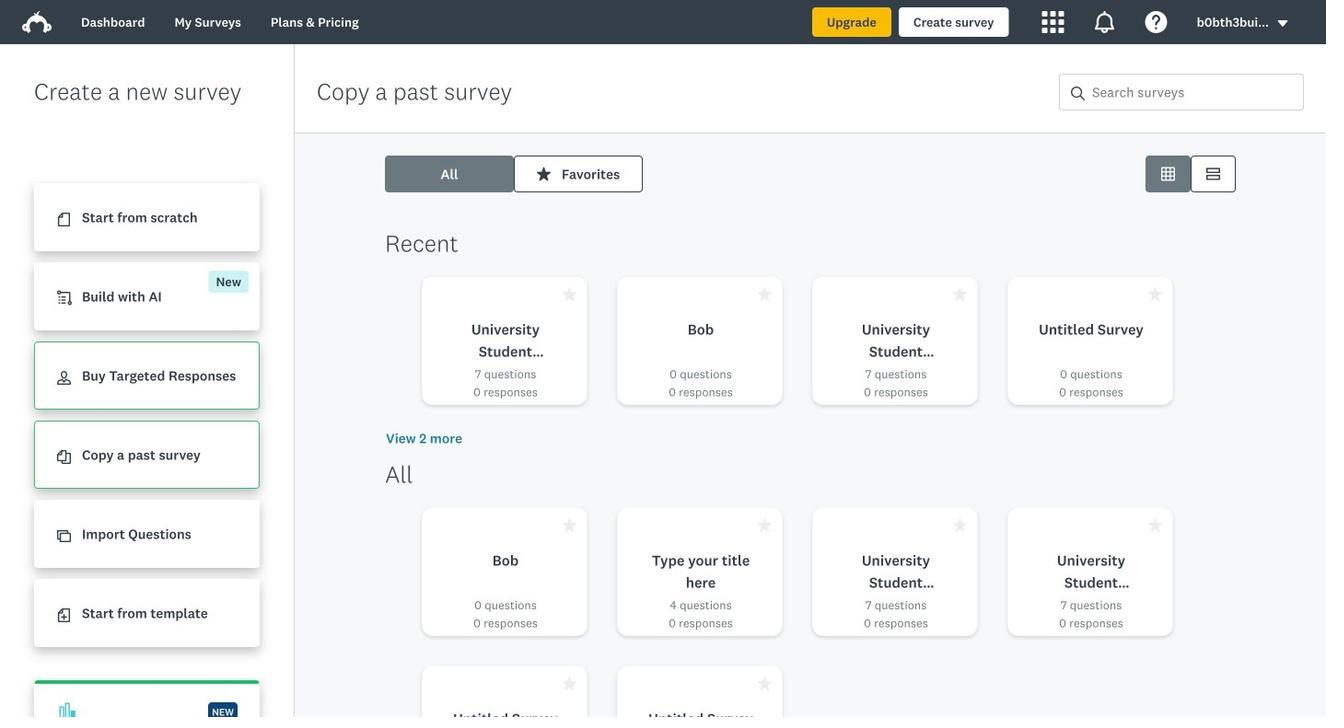 Task type: locate. For each thing, give the bounding box(es) containing it.
starfilled image
[[537, 167, 551, 181], [563, 287, 577, 301], [758, 287, 772, 301], [953, 287, 967, 301], [758, 518, 772, 532], [1148, 518, 1162, 532]]

clone image
[[57, 530, 71, 544]]

dropdown arrow icon image
[[1276, 17, 1289, 30], [1278, 20, 1288, 27]]

brand logo image
[[22, 7, 52, 37], [22, 11, 52, 33]]

search image
[[1071, 86, 1085, 100]]

2 brand logo image from the top
[[22, 11, 52, 33]]

products icon image
[[1042, 11, 1064, 33], [1042, 11, 1064, 33]]

user image
[[57, 371, 71, 385]]

documentplus image
[[57, 609, 71, 623]]

documentclone image
[[57, 451, 71, 464]]

1 brand logo image from the top
[[22, 7, 52, 37]]

starfilled image
[[1148, 287, 1162, 301], [563, 518, 577, 532], [953, 518, 967, 532], [563, 677, 577, 691], [758, 677, 772, 691]]



Task type: vqa. For each thing, say whether or not it's contained in the screenshot.
TrustedSite helps keep you safe from identity theft, credit card fraud, spyware, spam, viruses and online scams image
no



Task type: describe. For each thing, give the bounding box(es) containing it.
help icon image
[[1145, 11, 1167, 33]]

document image
[[57, 213, 71, 227]]

notification center icon image
[[1094, 11, 1116, 33]]

Search surveys field
[[1085, 75, 1303, 110]]

textboxmultiple image
[[1206, 167, 1220, 181]]

grid image
[[1161, 167, 1175, 181]]



